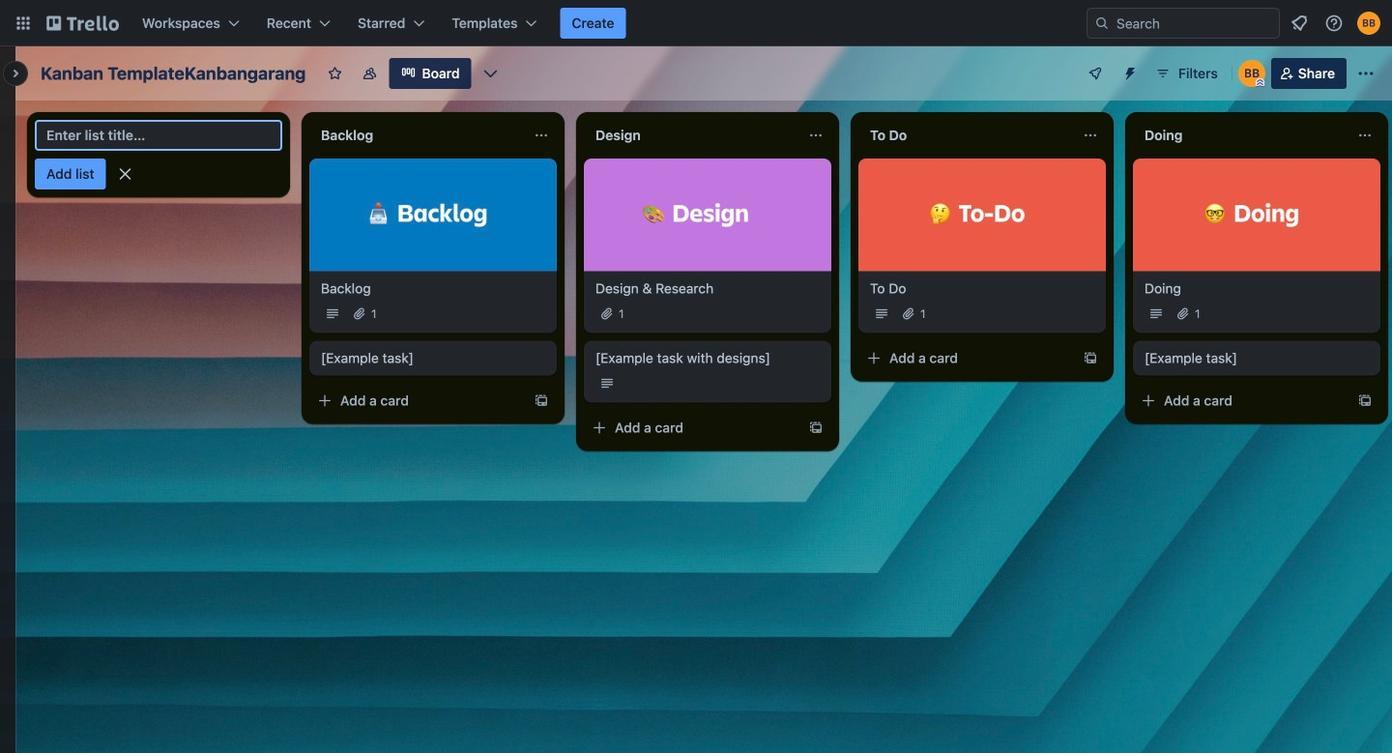 Task type: describe. For each thing, give the bounding box(es) containing it.
0 horizontal spatial create from template… image
[[534, 393, 549, 409]]

Board name text field
[[31, 58, 316, 89]]

back to home image
[[46, 8, 119, 39]]

open information menu image
[[1325, 14, 1344, 33]]

0 notifications image
[[1288, 12, 1311, 35]]

this member is an admin of this board. image
[[1256, 78, 1264, 87]]

automation image
[[1115, 58, 1142, 85]]

cancel list editing image
[[116, 164, 135, 184]]

bob builder (bobbuilder40) image
[[1238, 60, 1265, 87]]

star or unstar board image
[[327, 66, 343, 81]]

bob builder (bobbuilder40) image
[[1357, 12, 1381, 35]]

show menu image
[[1356, 64, 1376, 83]]

Enter list title… text field
[[35, 120, 282, 151]]

create from template… image
[[1083, 351, 1098, 366]]

1 horizontal spatial create from template… image
[[808, 420, 824, 436]]



Task type: locate. For each thing, give the bounding box(es) containing it.
primary element
[[0, 0, 1392, 46]]

None text field
[[309, 120, 526, 151], [584, 120, 801, 151], [309, 120, 526, 151], [584, 120, 801, 151]]

search image
[[1094, 15, 1110, 31]]

customize views image
[[481, 64, 500, 83]]

workspace visible image
[[362, 66, 377, 81]]

power ups image
[[1088, 66, 1103, 81]]

None text field
[[859, 120, 1075, 151], [1133, 120, 1350, 151], [859, 120, 1075, 151], [1133, 120, 1350, 151]]

create from template… image
[[534, 393, 549, 409], [1357, 393, 1373, 409], [808, 420, 824, 436]]

Search field
[[1110, 10, 1279, 37]]

2 horizontal spatial create from template… image
[[1357, 393, 1373, 409]]



Task type: vqa. For each thing, say whether or not it's contained in the screenshot.
Show menu 'IMAGE' on the top right
yes



